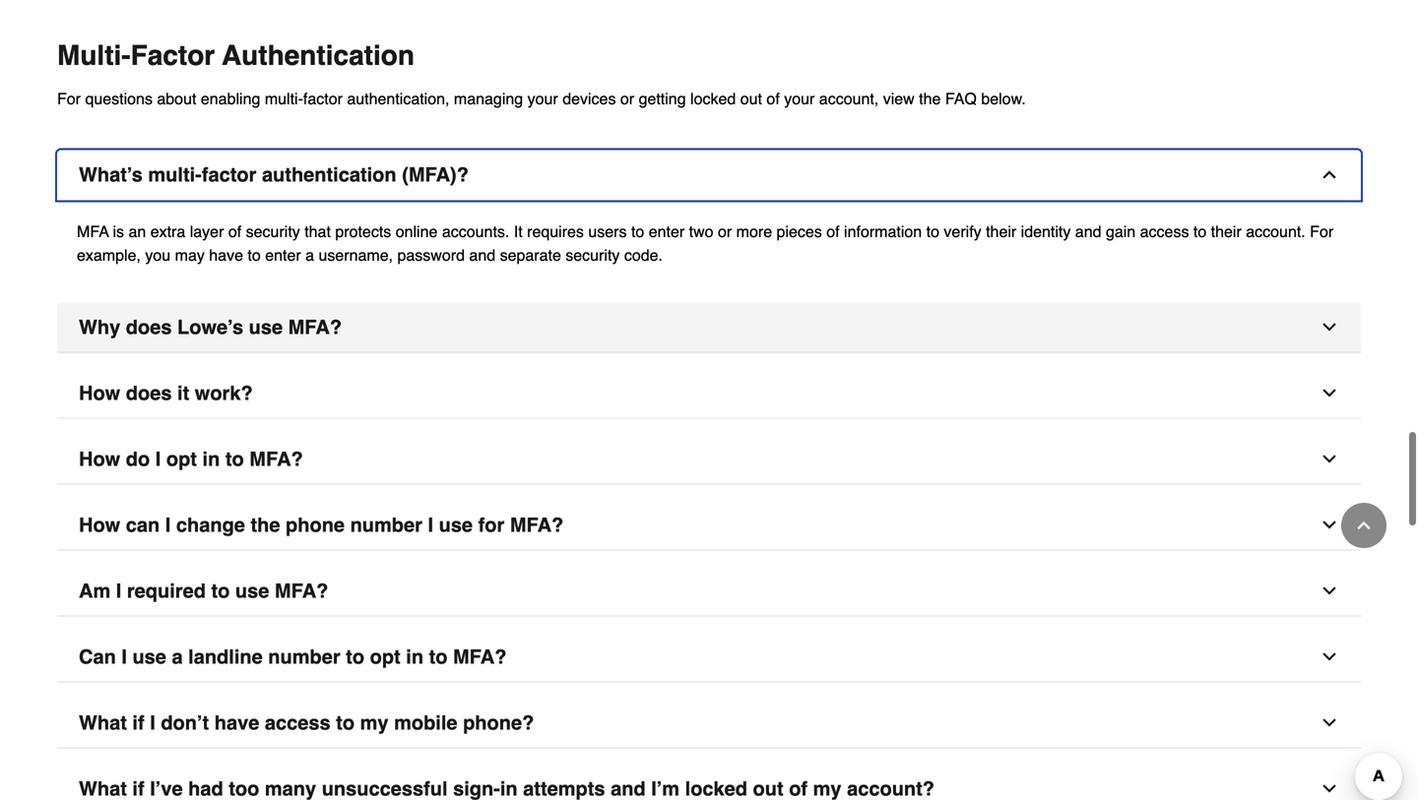 Task type: describe. For each thing, give the bounding box(es) containing it.
password
[[397, 246, 465, 264]]

chevron down image for why does lowe's use mfa?
[[1320, 318, 1340, 337]]

questions
[[85, 90, 153, 108]]

am i required to use mfa? button
[[57, 567, 1361, 617]]

i right the can
[[165, 514, 171, 537]]

how for how do i opt in to mfa?
[[79, 448, 120, 471]]

what
[[79, 712, 127, 735]]

you
[[145, 246, 171, 264]]

change
[[176, 514, 245, 537]]

to right required
[[211, 580, 230, 603]]

am
[[79, 580, 111, 603]]

access inside mfa is an extra layer of security that protects online accounts. it requires users to enter two or more pieces of information to verify their identity and gain access to their account. for example, you may have to enter a username, password and separate security code.
[[1140, 223, 1189, 241]]

chevron down image for how do i opt in to mfa?
[[1320, 450, 1340, 469]]

requires
[[527, 223, 584, 241]]

to right may
[[248, 246, 261, 264]]

scroll to top element
[[1342, 503, 1387, 549]]

2 horizontal spatial of
[[827, 223, 840, 241]]

0 vertical spatial opt
[[166, 448, 197, 471]]

what's multi-factor authentication (mfa)?
[[79, 164, 469, 186]]

information
[[844, 223, 922, 241]]

to down work?
[[225, 448, 244, 471]]

0 horizontal spatial in
[[202, 448, 220, 471]]

online
[[396, 223, 438, 241]]

use right can
[[132, 646, 166, 669]]

authentication
[[222, 40, 415, 71]]

0 horizontal spatial for
[[57, 90, 81, 108]]

to up 'mobile'
[[429, 646, 448, 669]]

0 horizontal spatial or
[[620, 90, 634, 108]]

chevron down image for how does it work?
[[1320, 384, 1340, 403]]

chevron down image for can i use a landline number to opt in to mfa?
[[1320, 648, 1340, 667]]

mfa
[[77, 223, 109, 241]]

mfa? inside how can i change the phone number i use for mfa? button
[[510, 514, 564, 537]]

example,
[[77, 246, 141, 264]]

landline
[[188, 646, 263, 669]]

for
[[478, 514, 505, 537]]

1 horizontal spatial in
[[406, 646, 424, 669]]

how does it work?
[[79, 382, 253, 405]]

account,
[[819, 90, 879, 108]]

getting
[[639, 90, 686, 108]]

phone?
[[463, 712, 534, 735]]

can i use a landline number to opt in to mfa?
[[79, 646, 507, 669]]

how can i change the phone number i use for mfa? button
[[57, 501, 1361, 551]]

have inside mfa is an extra layer of security that protects online accounts. it requires users to enter two or more pieces of information to verify their identity and gain access to their account. for example, you may have to enter a username, password and separate security code.
[[209, 246, 243, 264]]

is
[[113, 223, 124, 241]]

mobile
[[394, 712, 458, 735]]

mfa is an extra layer of security that protects online accounts. it requires users to enter two or more pieces of information to verify their identity and gain access to their account. for example, you may have to enter a username, password and separate security code.
[[77, 223, 1334, 264]]

mfa? inside can i use a landline number to opt in to mfa? button
[[453, 646, 507, 669]]

out
[[741, 90, 762, 108]]

chevron down image for am i required to use mfa?
[[1320, 582, 1340, 601]]

layer
[[190, 223, 224, 241]]

6 chevron down image from the top
[[1320, 780, 1340, 799]]

or inside mfa is an extra layer of security that protects online accounts. it requires users to enter two or more pieces of information to verify their identity and gain access to their account. for example, you may have to enter a username, password and separate security code.
[[718, 223, 732, 241]]

multi-factor authentication
[[57, 40, 415, 71]]

what's
[[79, 164, 143, 186]]

authentication,
[[347, 90, 450, 108]]

how does it work? button
[[57, 369, 1361, 419]]

can
[[79, 646, 116, 669]]

protects
[[335, 223, 391, 241]]

can i use a landline number to opt in to mfa? button
[[57, 633, 1361, 683]]

about
[[157, 90, 196, 108]]

use right lowe's
[[249, 316, 283, 339]]

to up my
[[346, 646, 365, 669]]

does for how
[[126, 382, 172, 405]]

account.
[[1246, 223, 1306, 241]]

accounts.
[[442, 223, 510, 241]]

how do i opt in to mfa?
[[79, 448, 303, 471]]

chevron up image
[[1320, 165, 1340, 185]]

it
[[514, 223, 523, 241]]

2 their from the left
[[1211, 223, 1242, 241]]

managing
[[454, 90, 523, 108]]

extra
[[150, 223, 185, 241]]

1 vertical spatial opt
[[370, 646, 401, 669]]

that
[[305, 223, 331, 241]]

for questions about enabling multi-factor authentication, managing your devices or getting locked out of your account, view the faq below.
[[57, 90, 1026, 108]]

(mfa)?
[[402, 164, 469, 186]]

faq
[[946, 90, 977, 108]]

multi- inside button
[[148, 164, 202, 186]]

why
[[79, 316, 120, 339]]

code.
[[624, 246, 663, 264]]

am i required to use mfa?
[[79, 580, 328, 603]]

do
[[126, 448, 150, 471]]

view
[[883, 90, 915, 108]]

an
[[129, 223, 146, 241]]

2 your from the left
[[784, 90, 815, 108]]

what's multi-factor authentication (mfa)? button
[[57, 150, 1361, 200]]



Task type: locate. For each thing, give the bounding box(es) containing it.
0 horizontal spatial your
[[528, 90, 558, 108]]

0 horizontal spatial access
[[265, 712, 331, 735]]

or left getting
[[620, 90, 634, 108]]

how can i change the phone number i use for mfa?
[[79, 514, 564, 537]]

for down multi-
[[57, 90, 81, 108]]

2 how from the top
[[79, 448, 120, 471]]

have
[[209, 246, 243, 264], [214, 712, 259, 735]]

security
[[246, 223, 300, 241], [566, 246, 620, 264]]

i left for
[[428, 514, 433, 537]]

1 vertical spatial in
[[406, 646, 424, 669]]

opt up my
[[370, 646, 401, 669]]

of
[[767, 90, 780, 108], [228, 223, 242, 241], [827, 223, 840, 241]]

i
[[155, 448, 161, 471], [165, 514, 171, 537], [428, 514, 433, 537], [116, 580, 122, 603], [121, 646, 127, 669], [150, 712, 155, 735]]

0 horizontal spatial of
[[228, 223, 242, 241]]

opt
[[166, 448, 197, 471], [370, 646, 401, 669]]

mfa? up 'can i use a landline number to opt in to mfa?'
[[275, 580, 328, 603]]

0 vertical spatial factor
[[303, 90, 343, 108]]

have inside button
[[214, 712, 259, 735]]

1 chevron down image from the top
[[1320, 318, 1340, 337]]

the inside button
[[251, 514, 280, 537]]

of right the out
[[767, 90, 780, 108]]

1 horizontal spatial security
[[566, 246, 620, 264]]

or right two
[[718, 223, 732, 241]]

a left landline
[[172, 646, 183, 669]]

a down that
[[305, 246, 314, 264]]

does left it at left
[[126, 382, 172, 405]]

pieces
[[777, 223, 822, 241]]

the right view
[[919, 90, 941, 108]]

mfa? up phone
[[250, 448, 303, 471]]

does inside "button"
[[126, 382, 172, 405]]

1 horizontal spatial access
[[1140, 223, 1189, 241]]

opt right do
[[166, 448, 197, 471]]

1 horizontal spatial a
[[305, 246, 314, 264]]

number
[[350, 514, 423, 537], [268, 646, 340, 669]]

0 vertical spatial security
[[246, 223, 300, 241]]

2 does from the top
[[126, 382, 172, 405]]

of right pieces
[[827, 223, 840, 241]]

chevron down image inside how do i opt in to mfa? button
[[1320, 450, 1340, 469]]

does inside button
[[126, 316, 172, 339]]

0 horizontal spatial factor
[[202, 164, 256, 186]]

multi- right enabling on the top left
[[265, 90, 303, 108]]

0 vertical spatial enter
[[649, 223, 685, 241]]

1 vertical spatial have
[[214, 712, 259, 735]]

username,
[[319, 246, 393, 264]]

does for why
[[126, 316, 172, 339]]

devices
[[563, 90, 616, 108]]

mfa? inside why does lowe's use mfa? button
[[288, 316, 342, 339]]

chevron down image inside can i use a landline number to opt in to mfa? button
[[1320, 648, 1340, 667]]

what if i don't have access to my mobile phone?
[[79, 712, 534, 735]]

work?
[[195, 382, 253, 405]]

0 horizontal spatial number
[[268, 646, 340, 669]]

factor
[[303, 90, 343, 108], [202, 164, 256, 186]]

more
[[736, 223, 772, 241]]

users
[[588, 223, 627, 241]]

multi-
[[57, 40, 131, 71]]

0 horizontal spatial their
[[986, 223, 1017, 241]]

in up 'mobile'
[[406, 646, 424, 669]]

factor down authentication
[[303, 90, 343, 108]]

access down 'can i use a landline number to opt in to mfa?'
[[265, 712, 331, 735]]

i right do
[[155, 448, 161, 471]]

mfa? inside how do i opt in to mfa? button
[[250, 448, 303, 471]]

why does lowe's use mfa? button
[[57, 303, 1361, 353]]

1 horizontal spatial of
[[767, 90, 780, 108]]

how down why
[[79, 382, 120, 405]]

the
[[919, 90, 941, 108], [251, 514, 280, 537]]

1 horizontal spatial their
[[1211, 223, 1242, 241]]

1 vertical spatial access
[[265, 712, 331, 735]]

mfa? down username,
[[288, 316, 342, 339]]

access inside button
[[265, 712, 331, 735]]

use
[[249, 316, 283, 339], [439, 514, 473, 537], [235, 580, 269, 603], [132, 646, 166, 669]]

3 chevron down image from the top
[[1320, 516, 1340, 535]]

0 horizontal spatial a
[[172, 646, 183, 669]]

it
[[177, 382, 189, 405]]

and down accounts.
[[469, 246, 496, 264]]

separate
[[500, 246, 561, 264]]

authentication
[[262, 164, 397, 186]]

multi-
[[265, 90, 303, 108], [148, 164, 202, 186]]

why does lowe's use mfa?
[[79, 316, 342, 339]]

chevron down image inside am i required to use mfa? button
[[1320, 582, 1340, 601]]

a inside mfa is an extra layer of security that protects online accounts. it requires users to enter two or more pieces of information to verify their identity and gain access to their account. for example, you may have to enter a username, password and separate security code.
[[305, 246, 314, 264]]

0 horizontal spatial opt
[[166, 448, 197, 471]]

1 horizontal spatial opt
[[370, 646, 401, 669]]

1 vertical spatial the
[[251, 514, 280, 537]]

1 does from the top
[[126, 316, 172, 339]]

required
[[127, 580, 206, 603]]

in
[[202, 448, 220, 471], [406, 646, 424, 669]]

3 how from the top
[[79, 514, 120, 537]]

1 vertical spatial number
[[268, 646, 340, 669]]

security down the users
[[566, 246, 620, 264]]

0 horizontal spatial enter
[[265, 246, 301, 264]]

how left the can
[[79, 514, 120, 537]]

their
[[986, 223, 1017, 241], [1211, 223, 1242, 241]]

1 vertical spatial multi-
[[148, 164, 202, 186]]

how left do
[[79, 448, 120, 471]]

1 horizontal spatial your
[[784, 90, 815, 108]]

chevron down image inside how can i change the phone number i use for mfa? button
[[1320, 516, 1340, 535]]

verify
[[944, 223, 982, 241]]

identity
[[1021, 223, 1071, 241]]

lowe's
[[177, 316, 243, 339]]

1 horizontal spatial number
[[350, 514, 423, 537]]

enter left username,
[[265, 246, 301, 264]]

phone
[[286, 514, 345, 537]]

0 vertical spatial a
[[305, 246, 314, 264]]

have right don't on the left bottom of page
[[214, 712, 259, 735]]

1 horizontal spatial the
[[919, 90, 941, 108]]

two
[[689, 223, 714, 241]]

locked
[[691, 90, 736, 108]]

and
[[1075, 223, 1102, 241], [469, 246, 496, 264]]

my
[[360, 712, 389, 735]]

chevron down image for how can i change the phone number i use for mfa?
[[1320, 516, 1340, 535]]

0 vertical spatial chevron down image
[[1320, 450, 1340, 469]]

1 horizontal spatial and
[[1075, 223, 1102, 241]]

1 vertical spatial or
[[718, 223, 732, 241]]

0 horizontal spatial and
[[469, 246, 496, 264]]

to up code.
[[631, 223, 645, 241]]

your right the out
[[784, 90, 815, 108]]

don't
[[161, 712, 209, 735]]

1 chevron down image from the top
[[1320, 450, 1340, 469]]

1 vertical spatial chevron down image
[[1320, 582, 1340, 601]]

enter up code.
[[649, 223, 685, 241]]

your
[[528, 90, 558, 108], [784, 90, 815, 108]]

0 horizontal spatial the
[[251, 514, 280, 537]]

0 vertical spatial for
[[57, 90, 81, 108]]

1 vertical spatial does
[[126, 382, 172, 405]]

may
[[175, 246, 205, 264]]

i right can
[[121, 646, 127, 669]]

factor
[[131, 40, 215, 71]]

how do i opt in to mfa? button
[[57, 435, 1361, 485]]

for
[[57, 90, 81, 108], [1310, 223, 1334, 241]]

use inside button
[[235, 580, 269, 603]]

mfa?
[[288, 316, 342, 339], [250, 448, 303, 471], [510, 514, 564, 537], [275, 580, 328, 603], [453, 646, 507, 669]]

access
[[1140, 223, 1189, 241], [265, 712, 331, 735]]

to left 'verify'
[[927, 223, 940, 241]]

a inside button
[[172, 646, 183, 669]]

1 how from the top
[[79, 382, 120, 405]]

or
[[620, 90, 634, 108], [718, 223, 732, 241]]

a
[[305, 246, 314, 264], [172, 646, 183, 669]]

0 horizontal spatial security
[[246, 223, 300, 241]]

mfa? inside am i required to use mfa? button
[[275, 580, 328, 603]]

number right phone
[[350, 514, 423, 537]]

how inside "button"
[[79, 382, 120, 405]]

access right gain
[[1140, 223, 1189, 241]]

enter
[[649, 223, 685, 241], [265, 246, 301, 264]]

number up what if i don't have access to my mobile phone? on the left of the page
[[268, 646, 340, 669]]

for right account.
[[1310, 223, 1334, 241]]

0 horizontal spatial multi-
[[148, 164, 202, 186]]

1 vertical spatial factor
[[202, 164, 256, 186]]

their left account.
[[1211, 223, 1242, 241]]

the left phone
[[251, 514, 280, 537]]

0 vertical spatial and
[[1075, 223, 1102, 241]]

1 vertical spatial how
[[79, 448, 120, 471]]

1 vertical spatial enter
[[265, 246, 301, 264]]

use up landline
[[235, 580, 269, 603]]

how for how can i change the phone number i use for mfa?
[[79, 514, 120, 537]]

factor up layer
[[202, 164, 256, 186]]

1 horizontal spatial for
[[1310, 223, 1334, 241]]

have down layer
[[209, 246, 243, 264]]

security left that
[[246, 223, 300, 241]]

0 vertical spatial does
[[126, 316, 172, 339]]

i right the am
[[116, 580, 122, 603]]

1 your from the left
[[528, 90, 558, 108]]

1 vertical spatial security
[[566, 246, 620, 264]]

use left for
[[439, 514, 473, 537]]

chevron down image inside why does lowe's use mfa? button
[[1320, 318, 1340, 337]]

2 vertical spatial how
[[79, 514, 120, 537]]

below.
[[981, 90, 1026, 108]]

1 vertical spatial and
[[469, 246, 496, 264]]

to left my
[[336, 712, 355, 735]]

1 their from the left
[[986, 223, 1017, 241]]

0 vertical spatial access
[[1140, 223, 1189, 241]]

mfa? up phone?
[[453, 646, 507, 669]]

chevron down image
[[1320, 318, 1340, 337], [1320, 384, 1340, 403], [1320, 516, 1340, 535], [1320, 648, 1340, 667], [1320, 714, 1340, 733], [1320, 780, 1340, 799]]

multi- up extra
[[148, 164, 202, 186]]

enabling
[[201, 90, 260, 108]]

of right layer
[[228, 223, 242, 241]]

0 vertical spatial the
[[919, 90, 941, 108]]

factor inside button
[[202, 164, 256, 186]]

does right why
[[126, 316, 172, 339]]

0 vertical spatial have
[[209, 246, 243, 264]]

how
[[79, 382, 120, 405], [79, 448, 120, 471], [79, 514, 120, 537]]

gain
[[1106, 223, 1136, 241]]

how for how does it work?
[[79, 382, 120, 405]]

chevron down image inside how does it work? "button"
[[1320, 384, 1340, 403]]

0 vertical spatial multi-
[[265, 90, 303, 108]]

1 horizontal spatial factor
[[303, 90, 343, 108]]

and left gain
[[1075, 223, 1102, 241]]

chevron up image
[[1354, 516, 1374, 536]]

1 horizontal spatial or
[[718, 223, 732, 241]]

1 vertical spatial a
[[172, 646, 183, 669]]

what if i don't have access to my mobile phone? button
[[57, 699, 1361, 749]]

1 horizontal spatial enter
[[649, 223, 685, 241]]

their right 'verify'
[[986, 223, 1017, 241]]

1 horizontal spatial multi-
[[265, 90, 303, 108]]

your left devices
[[528, 90, 558, 108]]

chevron down image
[[1320, 450, 1340, 469], [1320, 582, 1340, 601]]

for inside mfa is an extra layer of security that protects online accounts. it requires users to enter two or more pieces of information to verify their identity and gain access to their account. for example, you may have to enter a username, password and separate security code.
[[1310, 223, 1334, 241]]

0 vertical spatial in
[[202, 448, 220, 471]]

in up change
[[202, 448, 220, 471]]

if
[[132, 712, 144, 735]]

1 vertical spatial for
[[1310, 223, 1334, 241]]

4 chevron down image from the top
[[1320, 648, 1340, 667]]

0 vertical spatial how
[[79, 382, 120, 405]]

can
[[126, 514, 160, 537]]

i right if at left bottom
[[150, 712, 155, 735]]

to left account.
[[1194, 223, 1207, 241]]

0 vertical spatial number
[[350, 514, 423, 537]]

does
[[126, 316, 172, 339], [126, 382, 172, 405]]

5 chevron down image from the top
[[1320, 714, 1340, 733]]

mfa? right for
[[510, 514, 564, 537]]

2 chevron down image from the top
[[1320, 384, 1340, 403]]

2 chevron down image from the top
[[1320, 582, 1340, 601]]

chevron down image for what if i don't have access to my mobile phone?
[[1320, 714, 1340, 733]]

chevron down image inside what if i don't have access to my mobile phone? button
[[1320, 714, 1340, 733]]

0 vertical spatial or
[[620, 90, 634, 108]]

to
[[631, 223, 645, 241], [927, 223, 940, 241], [1194, 223, 1207, 241], [248, 246, 261, 264], [225, 448, 244, 471], [211, 580, 230, 603], [346, 646, 365, 669], [429, 646, 448, 669], [336, 712, 355, 735]]



Task type: vqa. For each thing, say whether or not it's contained in the screenshot.
Sign In button
no



